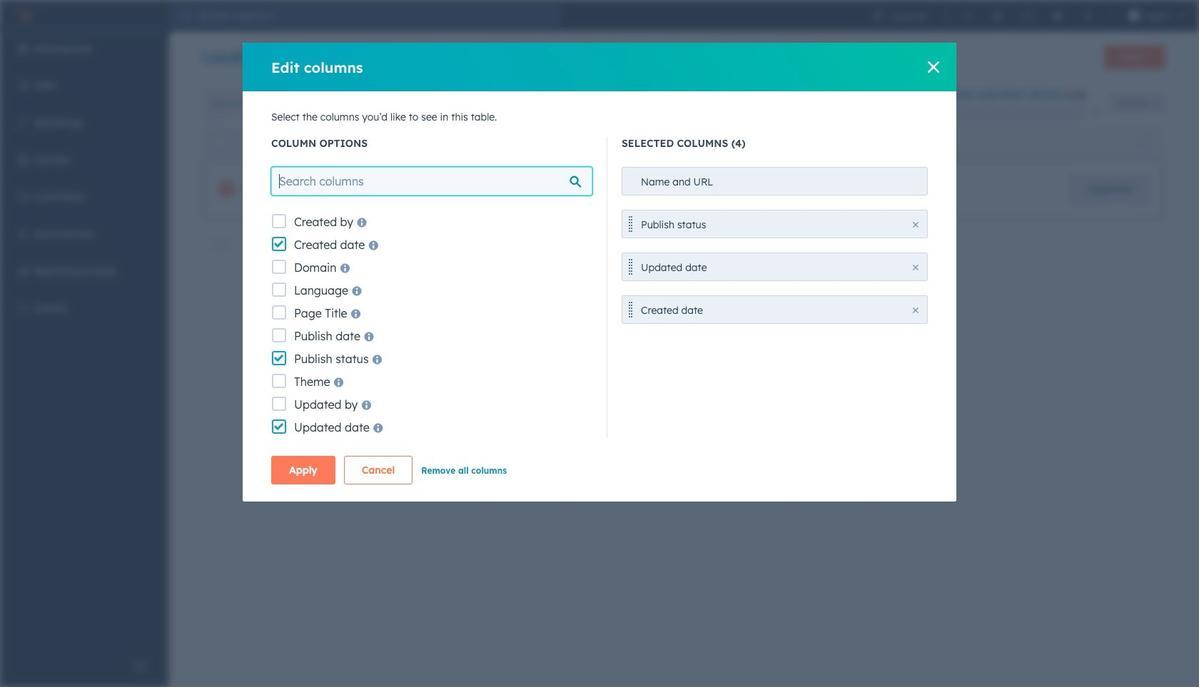 Task type: vqa. For each thing, say whether or not it's contained in the screenshot.
Search columns search field
yes



Task type: locate. For each thing, give the bounding box(es) containing it.
1 press to sort. image from the left
[[677, 137, 683, 147]]

1 horizontal spatial press to sort. image
[[1142, 137, 1148, 147]]

2 press to sort. image from the left
[[1142, 137, 1148, 147]]

0 horizontal spatial press to sort. image
[[677, 137, 683, 147]]

1 horizontal spatial press to sort. element
[[1142, 137, 1148, 150]]

0 horizontal spatial press to sort. element
[[677, 137, 683, 150]]

press to sort. element
[[677, 137, 683, 150], [1142, 137, 1148, 150]]

1 press to sort. element from the left
[[677, 137, 683, 150]]

dialog
[[243, 43, 957, 502]]

notifications image
[[1082, 10, 1094, 21]]

close image
[[928, 61, 940, 73], [1093, 107, 1101, 116], [913, 222, 919, 228], [913, 265, 919, 271]]

press to sort. image
[[677, 137, 683, 147], [1142, 137, 1148, 147]]

menu
[[864, 0, 1191, 31], [0, 31, 169, 652]]

banner
[[203, 41, 1165, 74]]

progress bar
[[935, 107, 947, 119]]

settings image
[[1052, 10, 1064, 21]]



Task type: describe. For each thing, give the bounding box(es) containing it.
press to sort. image for second press to sort. element from the right
[[677, 137, 683, 147]]

1 horizontal spatial menu
[[864, 0, 1191, 31]]

close image
[[913, 308, 919, 314]]

2 press to sort. element from the left
[[1142, 137, 1148, 150]]

0 horizontal spatial menu
[[0, 31, 169, 652]]

Search content search field
[[203, 89, 417, 118]]

howard n/a image
[[1129, 10, 1140, 21]]

pagination navigation
[[570, 289, 699, 308]]

marketplaces image
[[992, 10, 1004, 21]]

help image
[[1022, 10, 1034, 21]]

Search HubSpot search field
[[191, 4, 561, 27]]

press to sort. image for second press to sort. element from the left
[[1142, 137, 1148, 147]]

Search columns search field
[[271, 167, 593, 196]]



